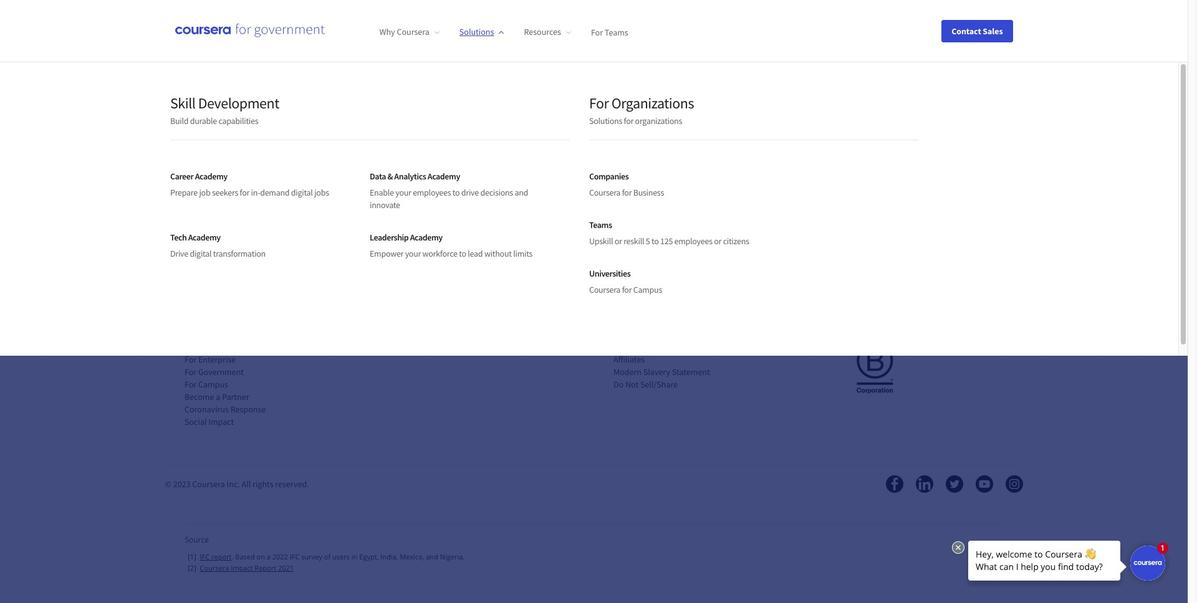 Task type: describe. For each thing, give the bounding box(es) containing it.
in inside learn how investing in online training can help you close skill gaps and boost employee retention.
[[842, 25, 850, 37]]

coursera inside the ifc report . based on a 2022 ifc survey of users in egypt, india, mexico, and nigeria. coursera impact report 2021
[[200, 564, 229, 573]]

digital inside inform your workforce planning for digital roles with skill benchmarks based on 124m+ learners
[[629, 5, 655, 17]]

we
[[205, 254, 216, 265]]

egypt,
[[359, 552, 379, 562]]

users
[[333, 552, 350, 562]]

coronavirus response link
[[184, 404, 266, 415]]

list for learners link
[[614, 241, 720, 391]]

partner
[[222, 392, 249, 403]]

benchmarks
[[500, 20, 552, 32]]

press
[[614, 242, 633, 253]]

what we offer link
[[184, 254, 236, 265]]

2 ifc from the left
[[290, 552, 300, 562]]

uncover the fastest-growing skills to upskill and reskill your workforce.
[[205, 25, 429, 52]]

solutions inside for organizations solutions for organizations
[[590, 115, 623, 127]]

uncover the fastest-growing skills to upskill and reskill your workforce. link
[[180, 0, 456, 148]]

inform
[[481, 5, 509, 17]]

leadership
[[370, 232, 409, 243]]

skill development build durable capabilities
[[170, 94, 279, 127]]

skill inside inform your workforce planning for digital roles with skill benchmarks based on 124m+ learners
[[481, 20, 498, 32]]

why
[[380, 26, 395, 38]]

lead
[[468, 248, 483, 260]]

5
[[646, 236, 650, 247]]

solutions link
[[460, 26, 504, 38]]

about link
[[184, 242, 206, 253]]

slavery
[[643, 367, 670, 378]]

capabilities
[[219, 115, 258, 127]]

social impact link
[[184, 416, 234, 428]]

academy for leadership academy empower your workforce to lead without limits
[[410, 232, 443, 243]]

terms link
[[614, 267, 636, 278]]

career academy prepare job seekers for in-demand digital jobs
[[170, 171, 329, 198]]

to for leadership academy empower your workforce to lead without limits
[[459, 248, 467, 260]]

© 2023 coursera inc. all rights reserved.
[[165, 479, 309, 490]]

directory
[[614, 342, 647, 353]]

teams inside teams upskill or reskill 5 to 125 employees or citizens
[[590, 220, 612, 231]]

universities coursera for campus
[[590, 268, 663, 296]]

data
[[370, 171, 386, 182]]

your inside inform your workforce planning for digital roles with skill benchmarks based on 124m+ learners
[[511, 5, 530, 17]]

employee
[[865, 40, 906, 52]]

job
[[199, 187, 210, 198]]

companies
[[590, 171, 629, 182]]

survey
[[302, 552, 323, 562]]

degrees
[[184, 342, 214, 353]]

learners
[[623, 20, 656, 32]]

based
[[554, 20, 579, 32]]

contact
[[952, 25, 982, 36]]

digital inside career academy prepare job seekers for in-demand digital jobs
[[291, 187, 313, 198]]

2022
[[272, 552, 288, 562]]

for inside universities coursera for campus
[[622, 284, 632, 296]]

list containing about
[[184, 241, 290, 428]]

to inside "data & analytics academy enable your employees to drive decisions and innovate"
[[453, 187, 460, 198]]

coursera linkedin image
[[916, 476, 934, 493]]

sell/share
[[640, 379, 678, 390]]

2 or from the left
[[714, 236, 722, 247]]

partners link
[[399, 254, 430, 265]]

coursera twitter image
[[946, 476, 964, 493]]

transformation
[[213, 248, 266, 260]]

you
[[953, 25, 968, 37]]

partners
[[399, 254, 430, 265]]

training
[[881, 25, 913, 37]]

enable
[[370, 187, 394, 198]]

help link
[[614, 292, 631, 303]]

offer
[[218, 254, 236, 265]]

degrees link
[[184, 342, 214, 353]]

analytics
[[394, 171, 426, 182]]

organizations
[[635, 115, 683, 127]]

in-
[[251, 187, 260, 198]]

help
[[614, 292, 631, 303]]

1 ifc from the left
[[200, 552, 210, 562]]

your inside leadership academy empower your workforce to lead without limits
[[405, 248, 421, 260]]

companies coursera for business
[[590, 171, 664, 198]]

124m+
[[594, 20, 621, 32]]

roles
[[657, 5, 677, 17]]

tech
[[170, 232, 187, 243]]

retention.
[[908, 40, 949, 52]]

to for teams upskill or reskill 5 to 125 employees or citizens
[[652, 236, 659, 247]]

on inside inform your workforce planning for digital roles with skill benchmarks based on 124m+ learners
[[581, 20, 592, 32]]

report
[[255, 564, 276, 573]]

without
[[485, 248, 512, 260]]

affiliates
[[614, 354, 645, 365]]

learn how investing in online training can help you close skill gaps and boost employee retention.
[[757, 25, 968, 52]]

not
[[625, 379, 639, 390]]

investing
[[803, 25, 841, 37]]

coursera left inc.
[[192, 479, 225, 490]]

nigeria.
[[440, 552, 465, 562]]

for teams link
[[591, 26, 629, 38]]

your inside uncover the fastest-growing skills to upskill and reskill your workforce.
[[205, 40, 224, 52]]

upskill
[[357, 25, 384, 37]]

list for uncover the fastest-growing skills to upskill and reskill your workforce. link
[[399, 241, 505, 341]]

universities
[[590, 268, 631, 279]]

for organizations solutions for organizations
[[590, 94, 694, 127]]

contact sales button
[[942, 20, 1013, 42]]

and inside the ifc report . based on a 2022 ifc survey of users in egypt, india, mexico, and nigeria. coursera impact report 2021
[[426, 552, 438, 562]]

for down degrees "link"
[[184, 354, 196, 365]]

build
[[170, 115, 189, 127]]

modern
[[614, 367, 642, 378]]

academy inside "data & analytics academy enable your employees to drive decisions and innovate"
[[428, 171, 460, 182]]

and inside learn how investing in online training can help you close skill gaps and boost employee retention.
[[821, 40, 837, 52]]

coursera for government image
[[175, 24, 325, 38]]

tech academy drive digital transformation
[[170, 232, 266, 260]]

campus inside universities coursera for campus
[[634, 284, 663, 296]]

coursera facebook image
[[886, 476, 904, 493]]

1 or from the left
[[615, 236, 622, 247]]

privacy
[[614, 279, 640, 290]]

organizations
[[612, 94, 694, 113]]

0 horizontal spatial solutions
[[460, 26, 494, 38]]

employees inside "data & analytics academy enable your employees to drive decisions and innovate"
[[413, 187, 451, 198]]

a inside 'degrees for enterprise for government for campus become a partner coronavirus response social impact'
[[216, 392, 220, 403]]

do not sell/share link
[[614, 379, 678, 390]]



Task type: locate. For each thing, give the bounding box(es) containing it.
1 horizontal spatial or
[[714, 236, 722, 247]]

or right upskill
[[615, 236, 622, 247]]

academy inside career academy prepare job seekers for in-demand digital jobs
[[195, 171, 228, 182]]

academy right analytics
[[428, 171, 460, 182]]

resources link
[[524, 26, 571, 38]]

workforce
[[532, 5, 574, 17], [423, 248, 458, 260]]

1 horizontal spatial list
[[399, 241, 505, 341]]

become a partner link
[[184, 392, 249, 403]]

on up report
[[257, 552, 265, 562]]

on down the planning in the top of the page
[[581, 20, 592, 32]]

academy inside leadership academy empower your workforce to lead without limits
[[410, 232, 443, 243]]

for inside for organizations solutions for organizations
[[624, 115, 634, 127]]

1 vertical spatial a
[[267, 552, 271, 562]]

for up for campus link
[[184, 367, 196, 378]]

academy for tech academy drive digital transformation
[[188, 232, 221, 243]]

learners
[[399, 242, 431, 253]]

source
[[185, 535, 209, 546]]

©
[[165, 479, 172, 490]]

2 list from the left
[[399, 241, 505, 341]]

online
[[852, 25, 879, 37]]

employees down analytics
[[413, 187, 451, 198]]

drive
[[462, 187, 479, 198]]

ifc up 2021
[[290, 552, 300, 562]]

drive
[[170, 248, 188, 260]]

campus down 'for government' 'link'
[[198, 379, 228, 390]]

solutions down inform
[[460, 26, 494, 38]]

for inside for organizations solutions for organizations
[[590, 94, 609, 113]]

empower
[[370, 248, 404, 260]]

logo of certified b corporation image
[[850, 325, 901, 400]]

rights
[[253, 479, 274, 490]]

become
[[184, 392, 214, 403]]

of
[[324, 552, 331, 562]]

1 vertical spatial on
[[257, 552, 265, 562]]

directory affiliates modern slavery statement do not sell/share
[[614, 342, 710, 390]]

1 vertical spatial digital
[[291, 187, 313, 198]]

terms privacy help
[[614, 267, 640, 303]]

for inside career academy prepare job seekers for in-demand digital jobs
[[240, 187, 250, 198]]

0 horizontal spatial ifc
[[200, 552, 210, 562]]

academy up what we offer link
[[188, 232, 221, 243]]

solutions down organizations
[[590, 115, 623, 127]]

reserved.
[[275, 479, 309, 490]]

development
[[198, 94, 279, 113]]

0 vertical spatial a
[[216, 392, 220, 403]]

on inside the ifc report . based on a 2022 ifc survey of users in egypt, india, mexico, and nigeria. coursera impact report 2021
[[257, 552, 265, 562]]

for campus link
[[184, 379, 228, 390]]

impact inside the ifc report . based on a 2022 ifc survey of users in egypt, india, mexico, and nigeria. coursera impact report 2021
[[231, 564, 253, 573]]

reskill left 5
[[624, 236, 645, 247]]

report
[[212, 552, 232, 562]]

impact down coronavirus response link
[[208, 416, 234, 428]]

durable
[[190, 115, 217, 127]]

coursera down ifc report link
[[200, 564, 229, 573]]

or left citizens
[[714, 236, 722, 247]]

0 horizontal spatial employees
[[413, 187, 451, 198]]

to inside teams upskill or reskill 5 to 125 employees or citizens
[[652, 236, 659, 247]]

impact
[[208, 416, 234, 428], [231, 564, 253, 573]]

1 vertical spatial impact
[[231, 564, 253, 573]]

for teams
[[591, 26, 629, 38]]

list
[[184, 241, 290, 428], [399, 241, 505, 341], [614, 241, 720, 391]]

skill inside learn how investing in online training can help you close skill gaps and boost employee retention.
[[781, 40, 798, 52]]

citizens
[[723, 236, 750, 247]]

to right skills
[[346, 25, 355, 37]]

a
[[216, 392, 220, 403], [267, 552, 271, 562]]

campus inside 'degrees for enterprise for government for campus become a partner coronavirus response social impact'
[[198, 379, 228, 390]]

coursera right why
[[397, 26, 430, 38]]

ifc left report
[[200, 552, 210, 562]]

directory link
[[614, 342, 647, 353]]

close
[[757, 40, 779, 52]]

learn how investing in online training can help you close skill gaps and boost employee retention. link
[[732, 0, 1008, 148]]

for enterprise link
[[184, 354, 236, 365]]

and right decisions
[[515, 187, 528, 198]]

1 horizontal spatial digital
[[291, 187, 313, 198]]

a left 2022
[[267, 552, 271, 562]]

to inside uncover the fastest-growing skills to upskill and reskill your workforce.
[[346, 25, 355, 37]]

0 vertical spatial solutions
[[460, 26, 494, 38]]

jobs
[[315, 187, 329, 198]]

to left drive
[[453, 187, 460, 198]]

1 vertical spatial in
[[352, 552, 358, 562]]

employees inside teams upskill or reskill 5 to 125 employees or citizens
[[675, 236, 713, 247]]

for inside inform your workforce planning for digital roles with skill benchmarks based on 124m+ learners
[[615, 5, 627, 17]]

for government link
[[184, 367, 244, 378]]

3 list from the left
[[614, 241, 720, 391]]

ifc report . based on a 2022 ifc survey of users in egypt, india, mexico, and nigeria. coursera impact report 2021
[[200, 552, 465, 573]]

reskill inside teams upskill or reskill 5 to 125 employees or citizens
[[624, 236, 645, 247]]

0 horizontal spatial on
[[257, 552, 265, 562]]

degrees for enterprise for government for campus become a partner coronavirus response social impact
[[184, 342, 266, 428]]

0 vertical spatial workforce
[[532, 5, 574, 17]]

0 horizontal spatial digital
[[190, 248, 212, 260]]

coursera for why coursera
[[397, 26, 430, 38]]

campus right help link at the right
[[634, 284, 663, 296]]

0 vertical spatial digital
[[629, 5, 655, 17]]

to left lead
[[459, 248, 467, 260]]

for
[[591, 26, 603, 38], [590, 94, 609, 113], [184, 354, 196, 365], [184, 367, 196, 378], [184, 379, 196, 390]]

a inside the ifc report . based on a 2022 ifc survey of users in egypt, india, mexico, and nigeria. coursera impact report 2021
[[267, 552, 271, 562]]

1 list from the left
[[184, 241, 290, 428]]

1 horizontal spatial reskill
[[624, 236, 645, 247]]

list containing press
[[614, 241, 720, 391]]

skills
[[323, 25, 344, 37]]

2 horizontal spatial digital
[[629, 5, 655, 17]]

workforce inside inform your workforce planning for digital roles with skill benchmarks based on 124m+ learners
[[532, 5, 574, 17]]

0 vertical spatial impact
[[208, 416, 234, 428]]

to for uncover the fastest-growing skills to upskill and reskill your workforce.
[[346, 25, 355, 37]]

contact sales
[[952, 25, 1003, 36]]

1 horizontal spatial a
[[267, 552, 271, 562]]

1 horizontal spatial skill
[[781, 40, 798, 52]]

1 vertical spatial skill
[[781, 40, 798, 52]]

coursera for universities coursera for campus
[[590, 284, 621, 296]]

0 vertical spatial in
[[842, 25, 850, 37]]

1 vertical spatial employees
[[675, 236, 713, 247]]

0 horizontal spatial campus
[[198, 379, 228, 390]]

in inside the ifc report . based on a 2022 ifc survey of users in egypt, india, mexico, and nigeria. coursera impact report 2021
[[352, 552, 358, 562]]

coursera instagram image
[[1006, 476, 1023, 493]]

with
[[679, 5, 698, 17]]

1 horizontal spatial campus
[[634, 284, 663, 296]]

a up coronavirus response link
[[216, 392, 220, 403]]

0 vertical spatial campus
[[634, 284, 663, 296]]

coursera youtube image
[[976, 476, 993, 493]]

planning
[[576, 5, 613, 17]]

inform your workforce planning for digital roles with skill benchmarks based on 124m+ learners
[[481, 5, 698, 32]]

0 horizontal spatial skill
[[481, 20, 498, 32]]

2 horizontal spatial list
[[614, 241, 720, 391]]

limits
[[514, 248, 533, 260]]

and right mexico,
[[426, 552, 438, 562]]

.
[[232, 552, 234, 562]]

impact down based
[[231, 564, 253, 573]]

government
[[198, 367, 244, 378]]

reskill
[[404, 25, 429, 37], [624, 236, 645, 247]]

0 horizontal spatial or
[[615, 236, 622, 247]]

solutions
[[460, 26, 494, 38], [590, 115, 623, 127]]

privacy link
[[614, 279, 640, 290]]

in up boost
[[842, 25, 850, 37]]

for
[[615, 5, 627, 17], [624, 115, 634, 127], [240, 187, 250, 198], [622, 187, 632, 198], [622, 284, 632, 296]]

coursera for companies coursera for business
[[590, 187, 621, 198]]

0 vertical spatial reskill
[[404, 25, 429, 37]]

0 horizontal spatial workforce
[[423, 248, 458, 260]]

and right the upskill
[[386, 25, 402, 37]]

impact inside 'degrees for enterprise for government for campus become a partner coronavirus response social impact'
[[208, 416, 234, 428]]

for down the planning in the top of the page
[[591, 26, 603, 38]]

business
[[634, 187, 664, 198]]

skill down how
[[781, 40, 798, 52]]

1 vertical spatial teams
[[590, 220, 612, 231]]

1 horizontal spatial in
[[842, 25, 850, 37]]

learn
[[757, 25, 781, 37]]

for up become
[[184, 379, 196, 390]]

upskill
[[590, 236, 613, 247]]

coursera down companies
[[590, 187, 621, 198]]

resources
[[524, 26, 561, 38]]

based
[[235, 552, 255, 562]]

2021
[[278, 564, 294, 573]]

skill
[[170, 94, 196, 113]]

0 horizontal spatial list
[[184, 241, 290, 428]]

skill down inform
[[481, 20, 498, 32]]

seekers
[[212, 187, 238, 198]]

2023
[[173, 479, 191, 490]]

innovate
[[370, 200, 400, 211]]

1 horizontal spatial workforce
[[532, 5, 574, 17]]

why coursera link
[[380, 26, 440, 38]]

do
[[614, 379, 624, 390]]

for left organizations
[[590, 94, 609, 113]]

fastest-
[[257, 25, 287, 37]]

to inside leadership academy empower your workforce to lead without limits
[[459, 248, 467, 260]]

academy for career academy prepare job seekers for in-demand digital jobs
[[195, 171, 228, 182]]

2 vertical spatial digital
[[190, 248, 212, 260]]

coursera inside universities coursera for campus
[[590, 284, 621, 296]]

1 horizontal spatial employees
[[675, 236, 713, 247]]

0 vertical spatial employees
[[413, 187, 451, 198]]

to right 5
[[652, 236, 659, 247]]

why coursera
[[380, 26, 430, 38]]

for inside companies coursera for business
[[622, 187, 632, 198]]

0 horizontal spatial a
[[216, 392, 220, 403]]

0 horizontal spatial in
[[352, 552, 358, 562]]

0 horizontal spatial reskill
[[404, 25, 429, 37]]

1 vertical spatial workforce
[[423, 248, 458, 260]]

teams upskill or reskill 5 to 125 employees or citizens
[[590, 220, 750, 247]]

teams
[[605, 26, 629, 38], [590, 220, 612, 231]]

academy up partners link
[[410, 232, 443, 243]]

list containing learners
[[399, 241, 505, 341]]

leadership academy empower your workforce to lead without limits
[[370, 232, 533, 260]]

coursera impact report 2021 link
[[200, 564, 294, 573]]

1 vertical spatial reskill
[[624, 236, 645, 247]]

coursera inside companies coursera for business
[[590, 187, 621, 198]]

and inside "data & analytics academy enable your employees to drive decisions and innovate"
[[515, 187, 528, 198]]

0 vertical spatial skill
[[481, 20, 498, 32]]

inc.
[[227, 479, 240, 490]]

workforce inside leadership academy empower your workforce to lead without limits
[[423, 248, 458, 260]]

digital inside tech academy drive digital transformation
[[190, 248, 212, 260]]

mexico,
[[400, 552, 424, 562]]

in right users
[[352, 552, 358, 562]]

1 vertical spatial solutions
[[590, 115, 623, 127]]

1 horizontal spatial on
[[581, 20, 592, 32]]

and down investing
[[821, 40, 837, 52]]

0 vertical spatial on
[[581, 20, 592, 32]]

academy
[[195, 171, 228, 182], [428, 171, 460, 182], [188, 232, 221, 243], [410, 232, 443, 243]]

press link
[[614, 242, 633, 253]]

0 vertical spatial teams
[[605, 26, 629, 38]]

academy up "job"
[[195, 171, 228, 182]]

academy inside tech academy drive digital transformation
[[188, 232, 221, 243]]

how
[[783, 25, 801, 37]]

your inside "data & analytics academy enable your employees to drive decisions and innovate"
[[396, 187, 412, 198]]

1 horizontal spatial ifc
[[290, 552, 300, 562]]

reskill right why
[[404, 25, 429, 37]]

employees right 125
[[675, 236, 713, 247]]

career
[[170, 171, 194, 182]]

reskill inside uncover the fastest-growing skills to upskill and reskill your workforce.
[[404, 25, 429, 37]]

workforce.
[[226, 40, 270, 52]]

and inside uncover the fastest-growing skills to upskill and reskill your workforce.
[[386, 25, 402, 37]]

can
[[915, 25, 930, 37]]

1 vertical spatial campus
[[198, 379, 228, 390]]

1 horizontal spatial solutions
[[590, 115, 623, 127]]

ifc
[[200, 552, 210, 562], [290, 552, 300, 562]]

all
[[242, 479, 251, 490]]

coursera down universities
[[590, 284, 621, 296]]

more
[[614, 212, 640, 227]]



Task type: vqa. For each thing, say whether or not it's contained in the screenshot.
Sales at the right top of page
yes



